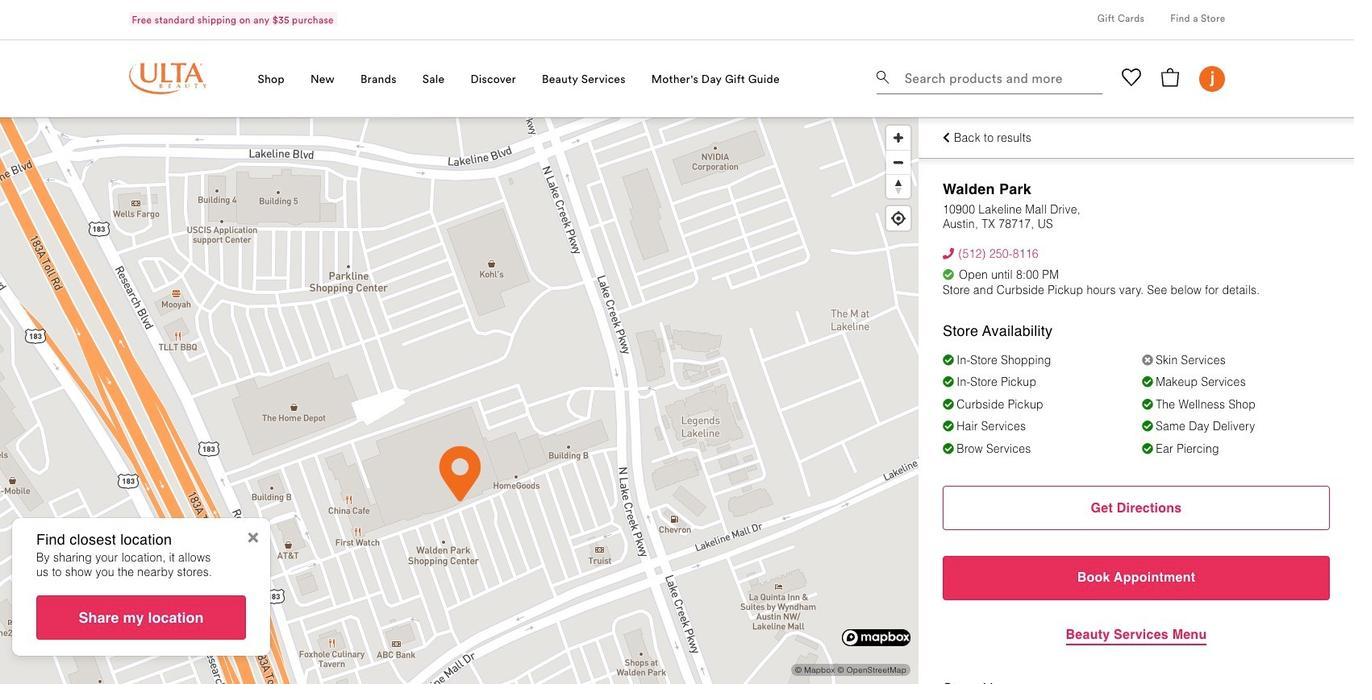 Task type: describe. For each thing, give the bounding box(es) containing it.
map element
[[0, 118, 919, 685]]

check circle image
[[943, 269, 955, 281]]

reset bearing to north image
[[891, 179, 907, 195]]



Task type: locate. For each thing, give the bounding box(es) containing it.
phone image
[[943, 248, 953, 259]]

times image
[[248, 531, 258, 545]]

0 items in bag image
[[1161, 68, 1181, 87]]

None search field
[[877, 59, 1103, 98]]

Search products and more search field
[[903, 62, 1098, 86]]

favorites icon image
[[1122, 68, 1142, 87]]



Task type: vqa. For each thing, say whether or not it's contained in the screenshot.
Reset bearing to north icon
yes



